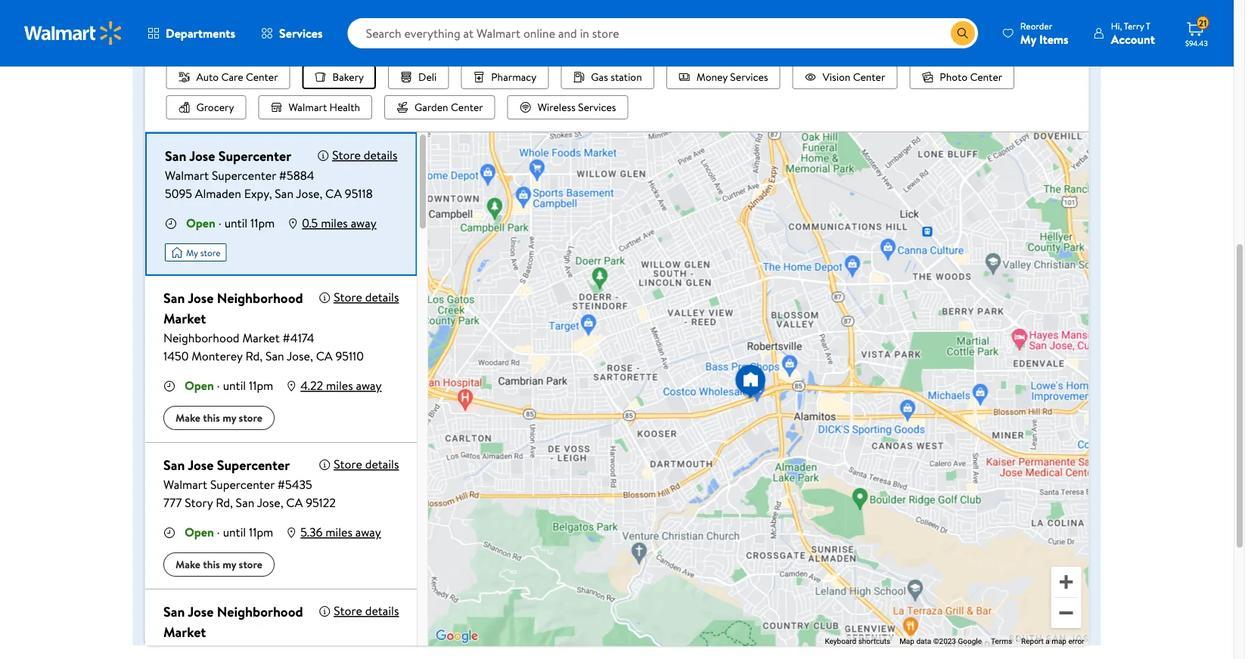 Task type: locate. For each thing, give the bounding box(es) containing it.
4.22 miles away link
[[300, 378, 381, 395]]

jose, inside neighborhood market #4174 1450 monterey rd,   san jose, ca 95110
[[286, 348, 313, 365]]

21
[[1199, 16, 1207, 29]]

· down "almaden"
[[218, 215, 221, 232]]

1 vertical spatial my
[[222, 558, 236, 573]]

2 san jose neighborhood market from the top
[[163, 603, 303, 643]]

walmart for walmart health
[[289, 100, 327, 115]]

store details link for neighborhood market #4174 1450 monterey rd,   san jose, ca 95110
[[333, 289, 399, 306]]

ca inside walmart supercenter #5435 777 story rd,   san jose, ca 95122
[[286, 495, 303, 512]]

your
[[269, 37, 293, 53]]

2 vertical spatial services
[[578, 100, 616, 115]]

details for walmart supercenter #5435 777 story rd,   san jose, ca 95122
[[365, 457, 399, 473]]

this
[[203, 411, 220, 426], [203, 558, 220, 573]]

ca
[[325, 186, 342, 202], [316, 348, 332, 365], [286, 495, 303, 512]]

1 vertical spatial open · until 11pm
[[184, 378, 273, 395]]

2 vertical spatial store
[[238, 558, 262, 573]]

away
[[350, 215, 376, 232], [356, 378, 381, 395], [355, 525, 381, 541]]

san jose supercenter
[[165, 147, 291, 166], [163, 457, 290, 476]]

walmart supercenter element containing walmart supercenter #5884
[[165, 167, 376, 185]]

walmart image
[[24, 21, 123, 45]]

make this my store button
[[163, 407, 274, 431], [163, 553, 274, 578]]

walmart supercenter element
[[165, 167, 376, 185], [163, 476, 381, 494]]

0 vertical spatial neighborhood
[[217, 289, 303, 308]]

monterey
[[191, 348, 242, 365]]

away for 4.22 miles away
[[356, 378, 381, 395]]

1 vertical spatial market
[[242, 330, 279, 347]]

terry
[[1124, 19, 1144, 32]]

1 vertical spatial san jose supercenter
[[163, 457, 290, 476]]

make this my store down monterey
[[175, 411, 262, 426]]

1 vertical spatial rd,
[[215, 495, 233, 512]]

95118 up 0.5 miles away
[[345, 186, 372, 202]]

2 vertical spatial until
[[223, 525, 246, 541]]

2 this from the top
[[203, 558, 220, 573]]

make this my store button for neighborhood
[[163, 407, 274, 431]]

my down walmart supercenter #5435 777 story rd,   san jose, ca 95122 on the bottom
[[222, 558, 236, 573]]

· down walmart supercenter #5435 777 story rd,   san jose, ca 95122 on the bottom
[[217, 525, 220, 541]]

1 vertical spatial away
[[356, 378, 381, 395]]

0 vertical spatial until
[[224, 215, 247, 232]]

777
[[163, 495, 182, 512]]

my left items
[[1021, 31, 1037, 47]]

95118
[[341, 37, 370, 53], [345, 186, 372, 202]]

jose for monterey
[[187, 289, 213, 308]]

0 vertical spatial walmart supercenter element
[[165, 167, 376, 185]]

reorder my items
[[1021, 19, 1069, 47]]

services inside button
[[578, 100, 616, 115]]

1 vertical spatial walmart supercenter element
[[163, 476, 381, 494]]

walmart for walmart supercenter #5884 5095 almaden expy,   san jose, ca 95118
[[165, 168, 209, 184]]

4.22 miles away
[[300, 378, 381, 395]]

open · until 11pm
[[186, 215, 275, 232], [184, 378, 273, 395], [184, 525, 273, 541]]

ca inside neighborhood market #4174 1450 monterey rd,   san jose, ca 95110
[[316, 348, 332, 365]]

2 make this my store from the top
[[175, 558, 262, 573]]

away right '5.36' at the left of page
[[355, 525, 381, 541]]

center right vision
[[853, 70, 886, 85]]

neighborhood
[[217, 289, 303, 308], [163, 330, 239, 347], [217, 603, 303, 622]]

store down 1450 monterey rd,
  san jose, ca 95110 element
[[238, 411, 262, 426]]

1 make this my store button from the top
[[163, 407, 274, 431]]

make this my store for neighborhood
[[175, 411, 262, 426]]

1 vertical spatial store
[[238, 411, 262, 426]]

95118 inside walmart supercenter #5884 5095 almaden expy,   san jose, ca 95118
[[345, 186, 372, 202]]

5.36 miles away
[[300, 525, 381, 541]]

rd, right story
[[215, 495, 233, 512]]

2 make this my store button from the top
[[163, 553, 274, 578]]

map region
[[265, 0, 1233, 660]]

until down "almaden"
[[224, 215, 247, 232]]

store details link for walmart supercenter #5435 777 story rd,   san jose, ca 95122
[[333, 457, 399, 473]]

0 vertical spatial 11pm
[[250, 215, 275, 232]]

station
[[611, 70, 642, 85]]

san inside neighborhood market #4174 1450 monterey rd,   san jose, ca 95110
[[265, 348, 284, 365]]

wireless services
[[538, 100, 616, 115]]

5.36
[[300, 525, 322, 541]]

san jose supercenter up "almaden"
[[165, 147, 291, 166]]

11pm for almaden
[[250, 215, 275, 232]]

services down gas
[[578, 100, 616, 115]]

neighborhood market element containing neighborhood market #4174
[[163, 330, 381, 348]]

17 stores near to your location 95118 , within 50 miles
[[181, 37, 454, 53]]

17
[[181, 37, 192, 53]]

jose, for #5884
[[296, 186, 322, 202]]

san
[[165, 147, 186, 166], [275, 186, 293, 202], [163, 289, 185, 308], [265, 348, 284, 365], [163, 457, 185, 476], [235, 495, 254, 512], [163, 603, 185, 622]]

95118 up bakery on the left top of page
[[341, 37, 370, 53]]

open · until 11pm for story
[[184, 525, 273, 541]]

0 vertical spatial jose,
[[296, 186, 322, 202]]

make this my store button down monterey
[[163, 407, 274, 431]]

2 neighborhood market element from the top
[[163, 644, 399, 660]]

open for story
[[184, 525, 214, 541]]

2 horizontal spatial services
[[730, 70, 768, 85]]

1 vertical spatial walmart
[[165, 168, 209, 184]]

2 vertical spatial away
[[355, 525, 381, 541]]

2 vertical spatial open
[[184, 525, 214, 541]]

jose, down #4174
[[286, 348, 313, 365]]

jose for story
[[187, 457, 213, 476]]

miles right '5.36' at the left of page
[[325, 525, 352, 541]]

Search search field
[[348, 18, 978, 48]]

5095 almaden expy null is my store image
[[165, 244, 226, 262]]

1 vertical spatial neighborhood
[[163, 330, 239, 347]]

open · until 11pm down story
[[184, 525, 273, 541]]

0 vertical spatial my
[[1021, 31, 1037, 47]]

2 make from the top
[[175, 558, 200, 573]]

walmart
[[289, 100, 327, 115], [165, 168, 209, 184], [163, 477, 207, 494]]

rd, inside walmart supercenter #5435 777 story rd,   san jose, ca 95122
[[215, 495, 233, 512]]

0 vertical spatial make
[[175, 411, 200, 426]]

center right the photo at the top right of page
[[970, 70, 1003, 85]]

1 horizontal spatial services
[[578, 100, 616, 115]]

my down 5095
[[186, 247, 198, 260]]

neighborhood market element
[[163, 330, 381, 348], [163, 644, 399, 660]]

away right 0.5
[[350, 215, 376, 232]]

rd, inside neighborhood market #4174 1450 monterey rd,   san jose, ca 95110
[[245, 348, 262, 365]]

this down monterey
[[203, 411, 220, 426]]

until down walmart supercenter #5435 777 story rd,   san jose, ca 95122 on the bottom
[[223, 525, 246, 541]]

departments
[[166, 25, 235, 42]]

1 vertical spatial make
[[175, 558, 200, 573]]

market
[[163, 310, 206, 329], [242, 330, 279, 347], [163, 624, 206, 643]]

miles right 4.22
[[326, 378, 353, 395]]

1 vertical spatial ca
[[316, 348, 332, 365]]

0 vertical spatial make this my store
[[175, 411, 262, 426]]

make this my store button down story
[[163, 553, 274, 578]]

4.22
[[300, 378, 323, 395]]

1 make this my store from the top
[[175, 411, 262, 426]]

services right money
[[730, 70, 768, 85]]

until for monterey
[[223, 378, 246, 395]]

1 neighborhood market element from the top
[[163, 330, 381, 348]]

center right garden
[[451, 100, 483, 115]]

2 vertical spatial ca
[[286, 495, 303, 512]]

store for supercenter
[[238, 558, 262, 573]]

store down 777 story rd,
  san jose, ca 95122 element
[[238, 558, 262, 573]]

away for 5.36 miles away
[[355, 525, 381, 541]]

walmart health button
[[258, 96, 372, 120]]

san jose neighborhood market
[[163, 289, 303, 329], [163, 603, 303, 643]]

Walmart Site-Wide search field
[[348, 18, 978, 48]]

0 vertical spatial my
[[222, 411, 236, 426]]

11pm down 777 story rd,
  san jose, ca 95122 element
[[249, 525, 273, 541]]

2 vertical spatial jose,
[[257, 495, 283, 512]]

terms link
[[991, 638, 1012, 647]]

ca for 95122
[[286, 495, 303, 512]]

1 vertical spatial until
[[223, 378, 246, 395]]

services
[[279, 25, 323, 42], [730, 70, 768, 85], [578, 100, 616, 115]]

until for story
[[223, 525, 246, 541]]

my
[[1021, 31, 1037, 47], [186, 247, 198, 260]]

make this my store down story
[[175, 558, 262, 573]]

auto care center
[[196, 70, 278, 85]]

0 vertical spatial away
[[350, 215, 376, 232]]

rd, right monterey
[[245, 348, 262, 365]]

1 vertical spatial services
[[730, 70, 768, 85]]

· down monterey
[[217, 378, 220, 395]]

walmart supercenter element up expy, at the top left of page
[[165, 167, 376, 185]]

1450 monterey rd,
  san jose, ca 95110 element
[[163, 348, 381, 366]]

5095 almaden expy,
  san jose, ca 95118 element
[[165, 185, 376, 203]]

miles for neighborhood market #4174 1450 monterey rd,   san jose, ca 95110
[[326, 378, 353, 395]]

map
[[1052, 638, 1067, 647]]

ca up 0.5 miles away
[[325, 186, 342, 202]]

0 vertical spatial ca
[[325, 186, 342, 202]]

center
[[246, 70, 278, 85], [853, 70, 886, 85], [970, 70, 1003, 85], [451, 100, 483, 115]]

make down 1450 at left bottom
[[175, 411, 200, 426]]

walmart inside walmart supercenter #5884 5095 almaden expy,   san jose, ca 95118
[[165, 168, 209, 184]]

make down story
[[175, 558, 200, 573]]

1 vertical spatial make this my store button
[[163, 553, 274, 578]]

0 vertical spatial store
[[200, 247, 220, 260]]

deli button
[[388, 65, 449, 90]]

health
[[330, 100, 360, 115]]

my inside 5095 almaden expy null is my store image
[[186, 247, 198, 260]]

miles right 50
[[427, 37, 454, 53]]

away for 0.5 miles away
[[350, 215, 376, 232]]

1 vertical spatial my
[[186, 247, 198, 260]]

11pm for monterey
[[249, 378, 273, 395]]

0 vertical spatial walmart
[[289, 100, 327, 115]]

ca left 95110
[[316, 348, 332, 365]]

make this my store
[[175, 411, 262, 426], [175, 558, 262, 573]]

2 vertical spatial 11pm
[[249, 525, 273, 541]]

1 my from the top
[[222, 411, 236, 426]]

2 vertical spatial ·
[[217, 525, 220, 541]]

0 vertical spatial this
[[203, 411, 220, 426]]

make for san jose neighborhood market
[[175, 411, 200, 426]]

until down monterey
[[223, 378, 246, 395]]

1 horizontal spatial my
[[1021, 31, 1037, 47]]

2 my from the top
[[222, 558, 236, 573]]

11pm down 1450 monterey rd,
  san jose, ca 95110 element
[[249, 378, 273, 395]]

jose,
[[296, 186, 322, 202], [286, 348, 313, 365], [257, 495, 283, 512]]

san inside walmart supercenter #5435 777 story rd,   san jose, ca 95122
[[235, 495, 254, 512]]

2 vertical spatial walmart
[[163, 477, 207, 494]]

services inside button
[[730, 70, 768, 85]]

· for almaden
[[218, 215, 221, 232]]

1 vertical spatial open
[[184, 378, 214, 395]]

walmart supercenter #5884 5095 almaden expy,   san jose, ca 95118
[[165, 168, 372, 202]]

san jose element
[[165, 146, 291, 167], [163, 289, 314, 330], [163, 456, 290, 476], [163, 603, 314, 644]]

report a map error link
[[1022, 638, 1085, 647]]

until for almaden
[[224, 215, 247, 232]]

1 horizontal spatial rd,
[[245, 348, 262, 365]]

0 vertical spatial make this my store button
[[163, 407, 274, 431]]

neighborhood inside san jose "element"
[[217, 289, 303, 308]]

my inside reorder my items
[[1021, 31, 1037, 47]]

my down monterey
[[222, 411, 236, 426]]

services for money services
[[730, 70, 768, 85]]

list
[[163, 65, 1071, 120]]

0 vertical spatial ·
[[218, 215, 221, 232]]

1 vertical spatial ·
[[217, 378, 220, 395]]

supercenter
[[218, 147, 291, 166], [211, 168, 276, 184], [217, 457, 290, 476], [210, 477, 274, 494]]

until
[[224, 215, 247, 232], [223, 378, 246, 395], [223, 525, 246, 541]]

0 vertical spatial san jose supercenter
[[165, 147, 291, 166]]

jose, down #5884
[[296, 186, 322, 202]]

0 vertical spatial open
[[186, 215, 215, 232]]

1 this from the top
[[203, 411, 220, 426]]

11pm down expy, at the top left of page
[[250, 215, 275, 232]]

open up my store
[[186, 215, 215, 232]]

location
[[296, 37, 338, 53]]

store for walmart supercenter #5884 5095 almaden expy,   san jose, ca 95118
[[332, 147, 360, 164]]

0 horizontal spatial services
[[279, 25, 323, 42]]

pharmacy
[[491, 70, 537, 85]]

supercenter up walmart supercenter #5435 777 story rd,   san jose, ca 95122 on the bottom
[[217, 457, 290, 476]]

0 horizontal spatial my
[[186, 247, 198, 260]]

jose
[[189, 147, 215, 166], [187, 289, 213, 308], [187, 457, 213, 476], [187, 603, 213, 622]]

walmart up 5095
[[165, 168, 209, 184]]

bakery button
[[302, 65, 376, 90]]

0 vertical spatial services
[[279, 25, 323, 42]]

walmart supercenter element up 95122
[[163, 476, 381, 494]]

walmart inside walmart supercenter #5435 777 story rd,   san jose, ca 95122
[[163, 477, 207, 494]]

supercenter up 777 story rd,
  san jose, ca 95122 element
[[210, 477, 274, 494]]

almaden
[[195, 186, 241, 202]]

supercenter up expy, at the top left of page
[[211, 168, 276, 184]]

open · until 11pm down monterey
[[184, 378, 273, 395]]

bakery
[[333, 70, 364, 85]]

details
[[363, 147, 397, 164], [365, 289, 399, 306], [365, 457, 399, 473], [365, 603, 399, 620]]

0 vertical spatial san jose neighborhood market
[[163, 289, 303, 329]]

services right to
[[279, 25, 323, 42]]

rd,
[[245, 348, 262, 365], [215, 495, 233, 512]]

0 horizontal spatial rd,
[[215, 495, 233, 512]]

jose, inside walmart supercenter #5435 777 story rd,   san jose, ca 95122
[[257, 495, 283, 512]]

store details link
[[332, 147, 397, 164], [333, 289, 399, 306], [333, 457, 399, 473], [333, 603, 399, 620]]

50
[[410, 37, 424, 53]]

this down story
[[203, 558, 220, 573]]

miles
[[427, 37, 454, 53], [321, 215, 348, 232], [326, 378, 353, 395], [325, 525, 352, 541]]

0 vertical spatial rd,
[[245, 348, 262, 365]]

1 vertical spatial neighborhood market element
[[163, 644, 399, 660]]

money services
[[697, 70, 768, 85]]

1 vertical spatial make this my store
[[175, 558, 262, 573]]

2 vertical spatial open · until 11pm
[[184, 525, 273, 541]]

make this my store button for supercenter
[[163, 553, 274, 578]]

1 vertical spatial jose,
[[286, 348, 313, 365]]

open for almaden
[[186, 215, 215, 232]]

ca inside walmart supercenter #5884 5095 almaden expy,   san jose, ca 95118
[[325, 186, 342, 202]]

1 vertical spatial 95118
[[345, 186, 372, 202]]

ca down #5435
[[286, 495, 303, 512]]

walmart health
[[289, 100, 360, 115]]

jose, down #5435
[[257, 495, 283, 512]]

1 vertical spatial 11pm
[[249, 378, 273, 395]]

0.5 miles away link
[[302, 215, 376, 232]]

·
[[218, 215, 221, 232], [217, 378, 220, 395], [217, 525, 220, 541]]

store down "almaden"
[[200, 247, 220, 260]]

store
[[332, 147, 360, 164], [333, 289, 362, 306], [333, 457, 362, 473], [333, 603, 362, 620]]

1 san jose neighborhood market from the top
[[163, 289, 303, 329]]

0 vertical spatial open · until 11pm
[[186, 215, 275, 232]]

open down story
[[184, 525, 214, 541]]

open · until 11pm down "almaden"
[[186, 215, 275, 232]]

details for walmart supercenter #5884 5095 almaden expy,   san jose, ca 95118
[[363, 147, 397, 164]]

#5884
[[279, 168, 314, 184]]

walmart left health
[[289, 100, 327, 115]]

garden
[[415, 100, 448, 115]]

away down 95110
[[356, 378, 381, 395]]

1 vertical spatial this
[[203, 558, 220, 573]]

services for wireless services
[[578, 100, 616, 115]]

san jose supercenter up walmart supercenter #5435 777 story rd,   san jose, ca 95122 on the bottom
[[163, 457, 290, 476]]

1 make from the top
[[175, 411, 200, 426]]

0 vertical spatial neighborhood market element
[[163, 330, 381, 348]]

11pm for story
[[249, 525, 273, 541]]

store inside image
[[200, 247, 220, 260]]

miles right 0.5
[[321, 215, 348, 232]]

1 vertical spatial san jose neighborhood market
[[163, 603, 303, 643]]

my for supercenter
[[222, 558, 236, 573]]

store
[[200, 247, 220, 260], [238, 411, 262, 426], [238, 558, 262, 573]]

supercenter up walmart supercenter #5884 5095 almaden expy,   san jose, ca 95118
[[218, 147, 291, 166]]

walmart inside button
[[289, 100, 327, 115]]

walmart supercenter element containing walmart supercenter #5435
[[163, 476, 381, 494]]

jose, inside walmart supercenter #5884 5095 almaden expy,   san jose, ca 95118
[[296, 186, 322, 202]]

walmart up 777
[[163, 477, 207, 494]]

open down monterey
[[184, 378, 214, 395]]



Task type: describe. For each thing, give the bounding box(es) containing it.
map
[[900, 638, 915, 647]]

walmart supercenter #5435 777 story rd,   san jose, ca 95122
[[163, 477, 336, 512]]

center right care
[[246, 70, 278, 85]]

wireless
[[538, 100, 576, 115]]

center for photo center
[[970, 70, 1003, 85]]

· for story
[[217, 525, 220, 541]]

services button
[[248, 15, 336, 51]]

story
[[184, 495, 212, 512]]

walmart for walmart supercenter #5435 777 story rd,   san jose, ca 95122
[[163, 477, 207, 494]]

san inside walmart supercenter #5884 5095 almaden expy,   san jose, ca 95118
[[275, 186, 293, 202]]

san jose element for monterey
[[163, 289, 314, 330]]

vision
[[823, 70, 851, 85]]

95122
[[305, 495, 336, 512]]

store for neighborhood
[[238, 411, 262, 426]]

details for neighborhood market #4174 1450 monterey rd,   san jose, ca 95110
[[365, 289, 399, 306]]

,
[[370, 37, 372, 53]]

make for san jose supercenter
[[175, 558, 200, 573]]

supercenter inside walmart supercenter #5435 777 story rd,   san jose, ca 95122
[[210, 477, 274, 494]]

data
[[917, 638, 932, 647]]

google image
[[432, 628, 482, 647]]

list containing auto care center
[[163, 65, 1071, 120]]

shortcuts
[[859, 638, 891, 647]]

reorder
[[1021, 19, 1053, 32]]

vision center button
[[793, 65, 898, 90]]

neighborhood market #4174 1450 monterey rd,   san jose, ca 95110
[[163, 330, 363, 365]]

open · until 11pm for monterey
[[184, 378, 273, 395]]

2 vertical spatial neighborhood
[[217, 603, 303, 622]]

within
[[375, 37, 407, 53]]

wireless services button
[[507, 96, 628, 120]]

store details for walmart supercenter #5884 5095 almaden expy,   san jose, ca 95118
[[332, 147, 397, 164]]

store for walmart supercenter #5435 777 story rd,   san jose, ca 95122
[[333, 457, 362, 473]]

· for monterey
[[217, 378, 220, 395]]

this for supercenter
[[203, 558, 220, 573]]

services inside dropdown button
[[279, 25, 323, 42]]

care
[[221, 70, 243, 85]]

stores
[[195, 37, 227, 53]]

san jose supercenter for expy,
[[165, 147, 291, 166]]

store details link for walmart supercenter #5884 5095 almaden expy,   san jose, ca 95118
[[332, 147, 397, 164]]

0.5 miles away
[[302, 215, 376, 232]]

market inside neighborhood market #4174 1450 monterey rd,   san jose, ca 95110
[[242, 330, 279, 347]]

map data ©2023 google
[[900, 638, 982, 647]]

san jose element for almaden
[[165, 146, 291, 167]]

jose, for #5435
[[257, 495, 283, 512]]

my for neighborhood
[[222, 411, 236, 426]]

this for neighborhood
[[203, 411, 220, 426]]

2 vertical spatial market
[[163, 624, 206, 643]]

95110
[[335, 348, 363, 365]]

clear search field text image
[[933, 27, 945, 39]]

777 story rd,
  san jose, ca 95122 element
[[163, 494, 381, 513]]

store details for neighborhood market #4174 1450 monterey rd,   san jose, ca 95110
[[333, 289, 399, 306]]

0.5
[[302, 215, 318, 232]]

#4174
[[282, 330, 314, 347]]

vision center
[[823, 70, 886, 85]]

photo
[[940, 70, 968, 85]]

to
[[255, 37, 267, 53]]

rd, for neighborhood
[[245, 348, 262, 365]]

money
[[697, 70, 728, 85]]

center for garden center
[[451, 100, 483, 115]]

open for monterey
[[184, 378, 214, 395]]

my store
[[186, 247, 220, 260]]

miles for walmart supercenter #5884 5095 almaden expy,   san jose, ca 95118
[[321, 215, 348, 232]]

make this my store for supercenter
[[175, 558, 262, 573]]

store for neighborhood market #4174 1450 monterey rd,   san jose, ca 95110
[[333, 289, 362, 306]]

a
[[1046, 638, 1050, 647]]

grocery
[[196, 100, 234, 115]]

gas station button
[[561, 65, 654, 90]]

keyboard shortcuts button
[[825, 637, 891, 648]]

rd, for supercenter
[[215, 495, 233, 512]]

auto
[[196, 70, 219, 85]]

gas station
[[591, 70, 642, 85]]

google
[[958, 638, 982, 647]]

auto care center button
[[166, 65, 290, 90]]

neighborhood inside neighborhood market #4174 1450 monterey rd,   san jose, ca 95110
[[163, 330, 239, 347]]

©2023
[[933, 638, 956, 647]]

keyboard shortcuts
[[825, 638, 891, 647]]

#5435
[[277, 477, 312, 494]]

gas
[[591, 70, 608, 85]]

hi, terry t account
[[1111, 19, 1155, 47]]

grocery button
[[166, 96, 246, 120]]

miles for walmart supercenter #5435 777 story rd,   san jose, ca 95122
[[325, 525, 352, 541]]

report a map error
[[1022, 638, 1085, 647]]

0 vertical spatial 95118
[[341, 37, 370, 53]]

terms
[[991, 638, 1012, 647]]

expy,
[[244, 186, 272, 202]]

$94.43
[[1186, 38, 1208, 48]]

garden center
[[415, 100, 483, 115]]

jose for almaden
[[189, 147, 215, 166]]

items
[[1040, 31, 1069, 47]]

center for vision center
[[853, 70, 886, 85]]

open · until 11pm for almaden
[[186, 215, 275, 232]]

ca for 95110
[[316, 348, 332, 365]]

account
[[1111, 31, 1155, 47]]

walmart supercenter element for #5435
[[163, 476, 381, 494]]

keyboard
[[825, 638, 857, 647]]

t
[[1146, 19, 1151, 32]]

pharmacy button
[[461, 65, 549, 90]]

5.36 miles away link
[[300, 525, 381, 541]]

store details for walmart supercenter #5435 777 story rd,   san jose, ca 95122
[[333, 457, 399, 473]]

san jose element for story
[[163, 456, 290, 476]]

1450
[[163, 348, 188, 365]]

jose, for #4174
[[286, 348, 313, 365]]

departments button
[[135, 15, 248, 51]]

hi,
[[1111, 19, 1122, 32]]

search icon image
[[957, 27, 969, 39]]

garden center button
[[384, 96, 495, 120]]

near
[[229, 37, 252, 53]]

money services button
[[666, 65, 781, 90]]

walmart supercenter element for #5884
[[165, 167, 376, 185]]

photo center
[[940, 70, 1003, 85]]

san jose supercenter for rd,
[[163, 457, 290, 476]]

5095
[[165, 186, 192, 202]]

report
[[1022, 638, 1044, 647]]

0 vertical spatial market
[[163, 310, 206, 329]]

error
[[1069, 638, 1085, 647]]

ca for 95118
[[325, 186, 342, 202]]

supercenter inside walmart supercenter #5884 5095 almaden expy,   san jose, ca 95118
[[211, 168, 276, 184]]

deli
[[418, 70, 437, 85]]

photo center button
[[910, 65, 1015, 90]]



Task type: vqa. For each thing, say whether or not it's contained in the screenshot.
top "·"
yes



